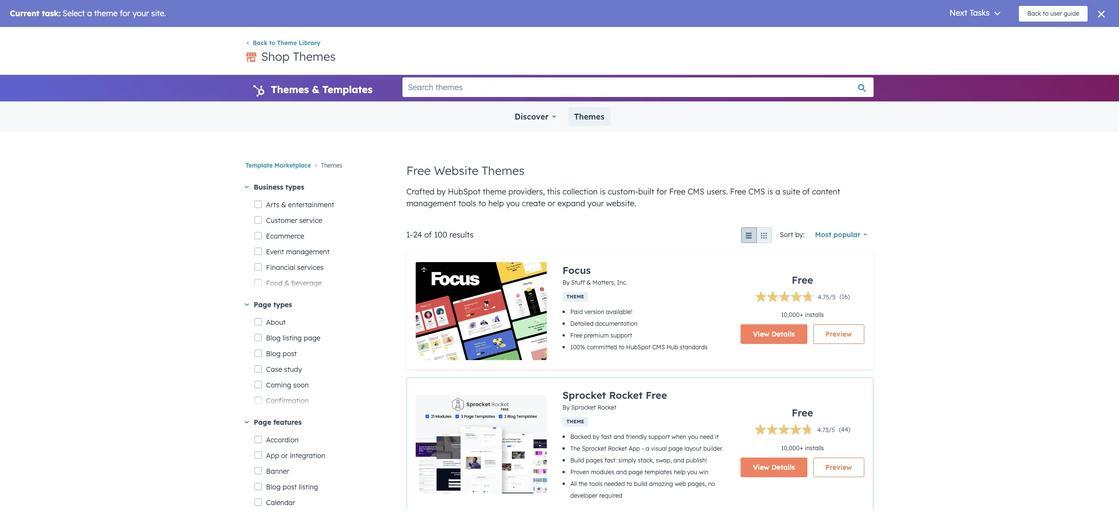 Task type: vqa. For each thing, say whether or not it's contained in the screenshot.
bottommost information
no



Task type: describe. For each thing, give the bounding box(es) containing it.
to
[[269, 39, 275, 47]]

themes
[[293, 49, 336, 64]]

back to theme library link
[[245, 39, 320, 47]]

library
[[299, 39, 320, 47]]

shop
[[261, 49, 290, 64]]



Task type: locate. For each thing, give the bounding box(es) containing it.
back
[[253, 39, 267, 47]]

back to theme library
[[253, 39, 320, 47]]

theme
[[277, 39, 297, 47]]

shop themes
[[261, 49, 336, 64]]



